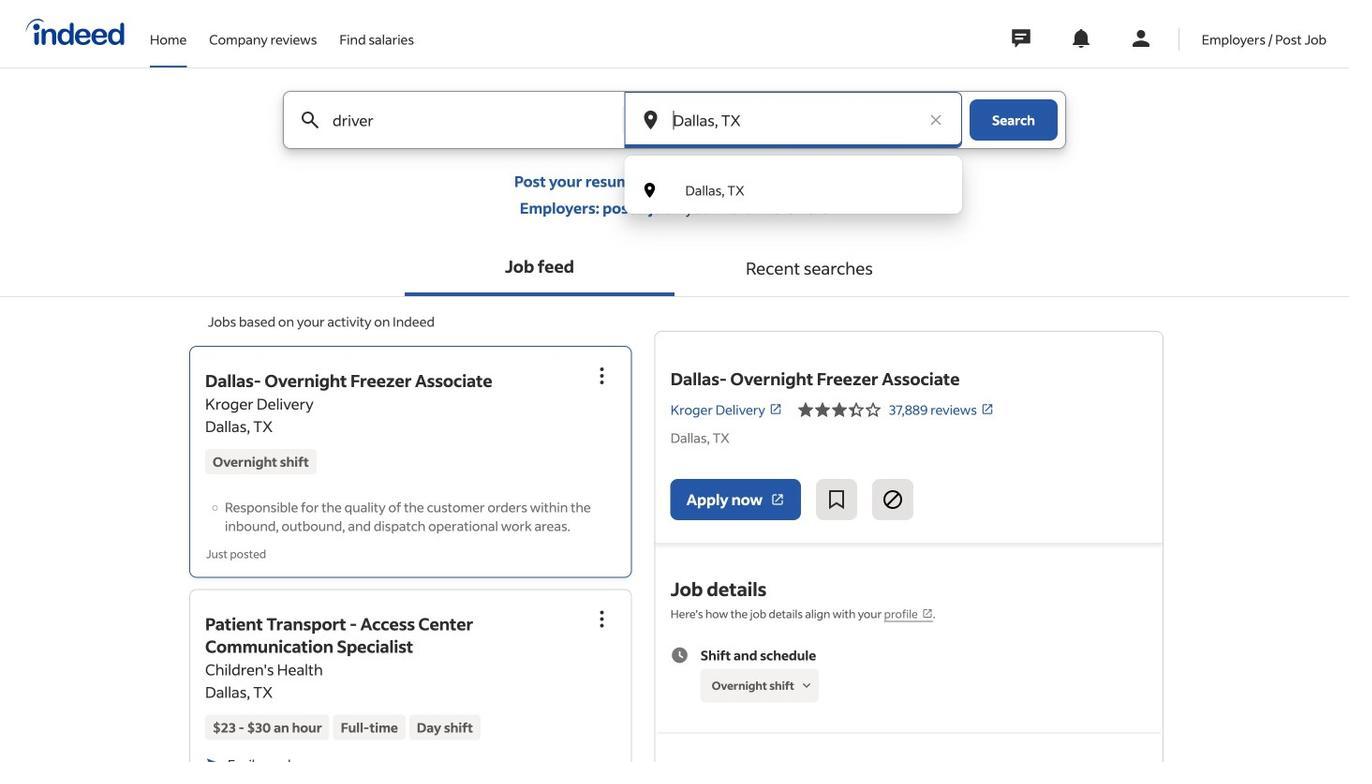 Task type: locate. For each thing, give the bounding box(es) containing it.
main content
[[0, 91, 1350, 762]]

account image
[[1130, 27, 1153, 50]]

kroger delivery (opens in a new tab) image
[[770, 403, 783, 416]]

3.3 out of 5 stars image
[[798, 398, 882, 421]]

not interested image
[[882, 488, 905, 511]]

messages unread count 0 image
[[1009, 20, 1034, 57]]

None search field
[[268, 91, 1082, 214]]

missing preference image
[[799, 677, 815, 694]]

tab list
[[0, 240, 1350, 297]]

clear location input image
[[927, 111, 946, 129]]



Task type: vqa. For each thing, say whether or not it's contained in the screenshot.
search field
yes



Task type: describe. For each thing, give the bounding box(es) containing it.
notifications unread count 0 image
[[1070, 27, 1093, 50]]

save this job image
[[826, 488, 849, 511]]

search: Job title, keywords, or company text field
[[329, 92, 592, 148]]

job actions for dallas- overnight freezer associate is collapsed image
[[591, 365, 614, 387]]

3.3 out of 5 stars. link to 37,889 reviews company ratings (opens in a new tab) image
[[981, 403, 995, 416]]

apply now (opens in a new tab) image
[[771, 492, 786, 507]]

job actions for patient transport - access center communication specialist is collapsed image
[[591, 608, 614, 630]]

Edit location text field
[[670, 92, 918, 148]]

job preferences (opens in a new window) image
[[922, 608, 933, 619]]



